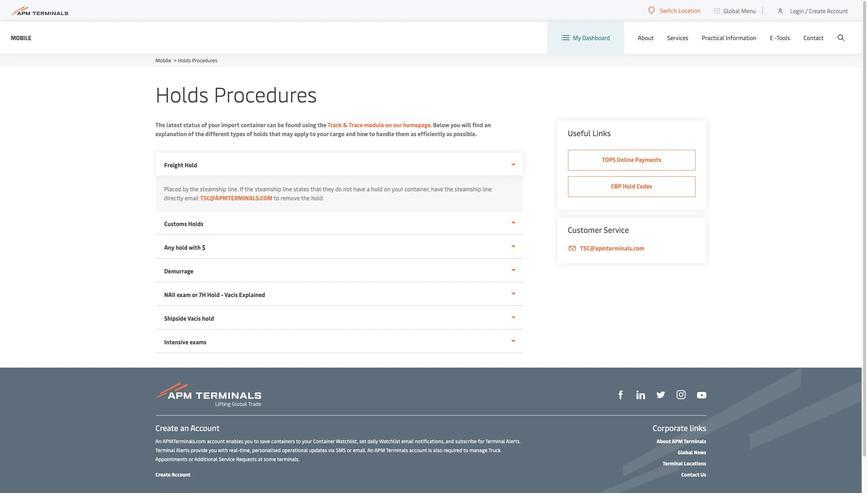 Task type: locate. For each thing, give the bounding box(es) containing it.
hold
[[185, 161, 197, 169], [623, 182, 635, 190], [207, 291, 220, 299]]

1 horizontal spatial apm
[[672, 438, 683, 445]]

vacis left explained
[[224, 291, 238, 299]]

enables
[[226, 438, 244, 445]]

0 vertical spatial terminal
[[486, 438, 505, 445]]

holds right 'customs'
[[188, 220, 203, 228]]

holds up latest
[[155, 80, 209, 108]]

customs
[[164, 220, 187, 228]]

on left 'our'
[[385, 121, 392, 129]]

mobile
[[11, 34, 31, 41], [155, 57, 171, 64]]

2 horizontal spatial hold
[[623, 182, 635, 190]]

1 vertical spatial and
[[446, 438, 454, 445]]

you left will
[[451, 121, 460, 129]]

service up tsc@apmterminals.com on the right of page
[[604, 225, 629, 235]]

global inside button
[[724, 7, 740, 15]]

find
[[472, 121, 483, 129]]

directly
[[164, 194, 183, 202]]

as down below
[[447, 130, 452, 138]]

an up apmterminals.com
[[180, 423, 189, 434]]

1 vertical spatial mobile link
[[155, 57, 171, 64]]

and up required
[[446, 438, 454, 445]]

an down daily
[[367, 447, 373, 454]]

1 horizontal spatial -
[[775, 34, 777, 42]]

2 vertical spatial account
[[172, 472, 191, 478]]

any hold with $
[[164, 244, 205, 251]]

0 horizontal spatial contact
[[681, 472, 700, 478]]

0 vertical spatial mobile
[[11, 34, 31, 41]]

may
[[282, 130, 293, 138]]

or
[[192, 291, 197, 299], [347, 447, 352, 454], [189, 456, 193, 463]]

0 vertical spatial account
[[207, 438, 225, 445]]

cbp hold codes link
[[568, 176, 696, 197]]

login / create account
[[790, 7, 848, 15]]

account right /
[[827, 7, 848, 15]]

customs holds button
[[155, 212, 523, 235]]

0 vertical spatial -
[[775, 34, 777, 42]]

1 horizontal spatial hold
[[202, 315, 214, 322]]

0 vertical spatial email
[[185, 194, 199, 202]]

truck
[[489, 447, 501, 454]]

terminals down watchlist
[[386, 447, 408, 454]]

freight hold button
[[155, 153, 523, 176]]

0 horizontal spatial account
[[207, 438, 225, 445]]

contact for contact
[[804, 34, 824, 42]]

demurrage button
[[155, 259, 523, 283]]

email.
[[353, 447, 366, 454]]

0 horizontal spatial with
[[189, 244, 200, 251]]

contact button
[[804, 22, 824, 54]]

1 vertical spatial terminal
[[155, 447, 175, 454]]

about left services 'dropdown button'
[[638, 34, 654, 42]]

-
[[775, 34, 777, 42], [221, 291, 223, 299]]

1 vertical spatial procedures
[[214, 80, 317, 108]]

1 horizontal spatial terminal
[[486, 438, 505, 445]]

terminals
[[684, 438, 706, 445], [386, 447, 408, 454]]

that down can
[[269, 130, 281, 138]]

line
[[283, 185, 292, 193], [483, 185, 492, 193]]

if
[[240, 185, 244, 193]]

1 horizontal spatial service
[[604, 225, 629, 235]]

and down trace
[[346, 130, 356, 138]]

account down appointments
[[172, 472, 191, 478]]

0 horizontal spatial an
[[155, 438, 161, 445]]

tops
[[602, 156, 616, 164]]

0 horizontal spatial steamship
[[200, 185, 226, 193]]

corporate
[[653, 423, 688, 434]]

global left menu
[[724, 7, 740, 15]]

e -tools button
[[770, 22, 790, 54]]

your inside below you will find an explanation of the different types of holds that may apply to your cargo and how to handle them as efficiently as possible.
[[317, 130, 329, 138]]

0 vertical spatial about
[[638, 34, 654, 42]]

with inside an apmterminals.com account enables you to save containers to your container watchlist, set daily watchlist email notifications, and subscribe for terminal alerts. terminal alerts provide you with real-time, personalised operational updates via sms or email. an apm terminals account is also required to manage truck appointments or additional service requests at some terminals.
[[218, 447, 228, 454]]

2 vertical spatial hold
[[202, 315, 214, 322]]

hold right 'cbp'
[[623, 182, 635, 190]]

hold right the a
[[371, 185, 383, 193]]

freight hold
[[164, 161, 197, 169]]

with inside dropdown button
[[189, 244, 200, 251]]

2 vertical spatial create
[[155, 472, 171, 478]]

0 horizontal spatial of
[[188, 130, 194, 138]]

1 horizontal spatial account
[[409, 447, 427, 454]]

1 vertical spatial contact
[[681, 472, 700, 478]]

apm down corporate links
[[672, 438, 683, 445]]

payments
[[635, 156, 661, 164]]

terminals up global news
[[684, 438, 706, 445]]

container
[[241, 121, 266, 129]]

of right status
[[201, 121, 207, 129]]

hold inside dropdown button
[[175, 244, 187, 251]]

an
[[484, 121, 491, 129], [180, 423, 189, 434]]

2 horizontal spatial hold
[[371, 185, 383, 193]]

apm
[[672, 438, 683, 445], [374, 447, 385, 454]]

apm inside an apmterminals.com account enables you to save containers to your container watchlist, set daily watchlist email notifications, and subscribe for terminal alerts. terminal alerts provide you with real-time, personalised operational updates via sms or email. an apm terminals account is also required to manage truck appointments or additional service requests at some terminals.
[[374, 447, 385, 454]]

0 horizontal spatial -
[[221, 291, 223, 299]]

service down real-
[[219, 456, 235, 463]]

1 vertical spatial or
[[347, 447, 352, 454]]

1 horizontal spatial about
[[657, 438, 671, 445]]

1 horizontal spatial email
[[401, 438, 414, 445]]

tsc@apmterminals.com
[[580, 244, 645, 252]]

that
[[269, 130, 281, 138], [311, 185, 321, 193]]

that inside below you will find an explanation of the different types of holds that may apply to your cargo and how to handle them as efficiently as possible.
[[269, 130, 281, 138]]

account
[[827, 7, 848, 15], [191, 423, 220, 434], [172, 472, 191, 478]]

0 horizontal spatial hold
[[185, 161, 197, 169]]

apm down daily
[[374, 447, 385, 454]]

0 horizontal spatial mobile link
[[11, 33, 31, 42]]

youtube image
[[697, 392, 706, 399]]

import
[[221, 121, 239, 129]]

the right container,
[[445, 185, 453, 193]]

1 vertical spatial vacis
[[187, 315, 201, 322]]

or left 7h
[[192, 291, 197, 299]]

service inside an apmterminals.com account enables you to save containers to your container watchlist, set daily watchlist email notifications, and subscribe for terminal alerts. terminal alerts provide you with real-time, personalised operational updates via sms or email. an apm terminals account is also required to manage truck appointments or additional service requests at some terminals.
[[219, 456, 235, 463]]

1 vertical spatial -
[[221, 291, 223, 299]]

terminal down global news
[[663, 460, 683, 467]]

0 horizontal spatial line
[[283, 185, 292, 193]]

1 horizontal spatial line
[[483, 185, 492, 193]]

1 vertical spatial about
[[657, 438, 671, 445]]

account left is
[[409, 447, 427, 454]]

your up updates
[[302, 438, 312, 445]]

1 vertical spatial apm
[[374, 447, 385, 454]]

1 horizontal spatial that
[[311, 185, 321, 193]]

0 vertical spatial account
[[827, 7, 848, 15]]

your up different
[[208, 121, 220, 129]]

hold right any
[[175, 244, 187, 251]]

1 vertical spatial that
[[311, 185, 321, 193]]

0 horizontal spatial apm
[[374, 447, 385, 454]]

create an account
[[155, 423, 220, 434]]

naii exam or 7h hold - vacis explained
[[164, 291, 265, 299]]

with left real-
[[218, 447, 228, 454]]

procedures
[[192, 57, 217, 64], [214, 80, 317, 108]]

email down by
[[185, 194, 199, 202]]

e -tools
[[770, 34, 790, 42]]

- right e
[[775, 34, 777, 42]]

terminal locations link
[[663, 460, 706, 467]]

with left $
[[189, 244, 200, 251]]

or down alerts at the left of page
[[189, 456, 193, 463]]

container
[[313, 438, 335, 445]]

hold
[[371, 185, 383, 193], [175, 244, 187, 251], [202, 315, 214, 322]]

0 vertical spatial contact
[[804, 34, 824, 42]]

shipside
[[164, 315, 186, 322]]

the right 'using'
[[317, 121, 326, 129]]

2 vertical spatial holds
[[188, 220, 203, 228]]

different
[[205, 130, 229, 138]]

1 vertical spatial email
[[401, 438, 414, 445]]

exam
[[176, 291, 191, 299]]

vacis right the shipside
[[187, 315, 201, 322]]

0 horizontal spatial about
[[638, 34, 654, 42]]

0 horizontal spatial email
[[185, 194, 199, 202]]

vacis
[[224, 291, 238, 299], [187, 315, 201, 322]]

/
[[805, 7, 808, 15]]

1 horizontal spatial steamship
[[255, 185, 281, 193]]

0 horizontal spatial service
[[219, 456, 235, 463]]

1 vertical spatial you
[[245, 438, 253, 445]]

linkedin image
[[636, 391, 645, 400]]

account up provide
[[191, 423, 220, 434]]

0 vertical spatial apm
[[672, 438, 683, 445]]

create up apmterminals.com
[[155, 423, 178, 434]]

1 horizontal spatial vacis
[[224, 291, 238, 299]]

0 vertical spatial hold
[[371, 185, 383, 193]]

0 horizontal spatial as
[[411, 130, 416, 138]]

0 vertical spatial that
[[269, 130, 281, 138]]

provide
[[191, 447, 208, 454]]

0 vertical spatial an
[[484, 121, 491, 129]]

the inside below you will find an explanation of the different types of holds that may apply to your cargo and how to handle them as efficiently as possible.
[[195, 130, 204, 138]]

1 vertical spatial hold
[[623, 182, 635, 190]]

about down corporate
[[657, 438, 671, 445]]

create down appointments
[[155, 472, 171, 478]]

2 steamship from the left
[[255, 185, 281, 193]]

0 vertical spatial with
[[189, 244, 200, 251]]

the
[[317, 121, 326, 129], [195, 130, 204, 138], [190, 185, 199, 193], [245, 185, 253, 193], [445, 185, 453, 193], [301, 194, 310, 202]]

on inside placed by the steamship line. if the steamship line states that they do not have a hold on your container, have the steamship line directly email
[[384, 185, 391, 193]]

alerts
[[176, 447, 190, 454]]

hold right freight
[[185, 161, 197, 169]]

hold right 7h
[[207, 291, 220, 299]]

0 horizontal spatial mobile
[[11, 34, 31, 41]]

1 horizontal spatial have
[[431, 185, 443, 193]]

terminal
[[486, 438, 505, 445], [155, 447, 175, 454], [663, 460, 683, 467]]

- right 7h
[[221, 291, 223, 299]]

2 vertical spatial hold
[[207, 291, 220, 299]]

about
[[638, 34, 654, 42], [657, 438, 671, 445]]

the down states
[[301, 194, 310, 202]]

0 horizontal spatial that
[[269, 130, 281, 138]]

hold down 7h
[[202, 315, 214, 322]]

of down status
[[188, 130, 194, 138]]

0 vertical spatial an
[[155, 438, 161, 445]]

terminal up truck
[[486, 438, 505, 445]]

an up appointments
[[155, 438, 161, 445]]

on
[[385, 121, 392, 129], [384, 185, 391, 193]]

to left remove
[[274, 194, 279, 202]]

them
[[396, 130, 409, 138]]

0 vertical spatial hold
[[185, 161, 197, 169]]

2 have from the left
[[431, 185, 443, 193]]

sms
[[336, 447, 346, 454]]

1 horizontal spatial you
[[245, 438, 253, 445]]

1 vertical spatial service
[[219, 456, 235, 463]]

procedures up can
[[214, 80, 317, 108]]

to down 'using'
[[310, 130, 316, 138]]

status
[[183, 121, 200, 129]]

your left cargo on the top of page
[[317, 130, 329, 138]]

real-
[[229, 447, 240, 454]]

by
[[183, 185, 189, 193]]

0 vertical spatial service
[[604, 225, 629, 235]]

to down subscribe
[[463, 447, 468, 454]]

1 as from the left
[[411, 130, 416, 138]]

or right sms
[[347, 447, 352, 454]]

an right find
[[484, 121, 491, 129]]

also
[[433, 447, 442, 454]]

holds right >
[[178, 57, 191, 64]]

1 horizontal spatial an
[[484, 121, 491, 129]]

global up terminal locations link
[[678, 449, 693, 456]]

0 vertical spatial and
[[346, 130, 356, 138]]

0 horizontal spatial you
[[209, 447, 217, 454]]

instagram image
[[677, 391, 686, 400]]

switch
[[660, 6, 677, 14]]

the latest status of your import container can be found using the track & trace module on our homepage.
[[155, 121, 432, 129]]

0 horizontal spatial hold
[[175, 244, 187, 251]]

additional
[[194, 456, 218, 463]]

1 have from the left
[[353, 185, 365, 193]]

notifications,
[[415, 438, 444, 445]]

1 horizontal spatial terminals
[[684, 438, 706, 445]]

0 vertical spatial mobile link
[[11, 33, 31, 42]]

2 horizontal spatial steamship
[[455, 185, 481, 193]]

contact down login / create account link
[[804, 34, 824, 42]]

daily
[[367, 438, 378, 445]]

you up time,
[[245, 438, 253, 445]]

0 horizontal spatial vacis
[[187, 315, 201, 322]]

twitter image
[[656, 391, 665, 400]]

email right watchlist
[[401, 438, 414, 445]]

1 horizontal spatial global
[[724, 7, 740, 15]]

requests
[[236, 456, 257, 463]]

create right /
[[809, 7, 826, 15]]

the down status
[[195, 130, 204, 138]]

contact for contact us
[[681, 472, 700, 478]]

procedures right >
[[192, 57, 217, 64]]

1 horizontal spatial with
[[218, 447, 228, 454]]

hold.
[[311, 194, 324, 202]]

the right by
[[190, 185, 199, 193]]

holds inside 'dropdown button'
[[188, 220, 203, 228]]

terminal up appointments
[[155, 447, 175, 454]]

you up additional
[[209, 447, 217, 454]]

customs holds
[[164, 220, 203, 228]]

cargo
[[330, 130, 345, 138]]

as down homepage.
[[411, 130, 416, 138]]

track
[[328, 121, 342, 129]]

useful links
[[568, 128, 611, 138]]

create account
[[155, 472, 191, 478]]

menu
[[741, 7, 756, 15]]

mobile for mobile > holds procedures
[[155, 57, 171, 64]]

on right the a
[[384, 185, 391, 193]]

of down the container
[[247, 130, 252, 138]]

personalised
[[252, 447, 281, 454]]

cbp
[[611, 182, 622, 190]]

have left the a
[[353, 185, 365, 193]]

account left enables
[[207, 438, 225, 445]]

efficiently
[[418, 130, 445, 138]]

0 horizontal spatial global
[[678, 449, 693, 456]]

1 vertical spatial on
[[384, 185, 391, 193]]

dashboard
[[582, 34, 610, 42]]

contact down 'locations'
[[681, 472, 700, 478]]

facebook image
[[616, 391, 625, 400]]

0 vertical spatial or
[[192, 291, 197, 299]]

email inside an apmterminals.com account enables you to save containers to your container watchlist, set daily watchlist email notifications, and subscribe for terminal alerts. terminal alerts provide you with real-time, personalised operational updates via sms or email. an apm terminals account is also required to manage truck appointments or additional service requests at some terminals.
[[401, 438, 414, 445]]

1 vertical spatial global
[[678, 449, 693, 456]]

that up "hold."
[[311, 185, 321, 193]]

corporate links
[[653, 423, 706, 434]]

your left container,
[[392, 185, 403, 193]]

0 vertical spatial you
[[451, 121, 460, 129]]

2 vertical spatial or
[[189, 456, 193, 463]]

have right container,
[[431, 185, 443, 193]]

below
[[433, 121, 449, 129]]

0 vertical spatial global
[[724, 7, 740, 15]]



Task type: describe. For each thing, give the bounding box(es) containing it.
terminals inside an apmterminals.com account enables you to save containers to your container watchlist, set daily watchlist email notifications, and subscribe for terminal alerts. terminal alerts provide you with real-time, personalised operational updates via sms or email. an apm terminals account is also required to manage truck appointments or additional service requests at some terminals.
[[386, 447, 408, 454]]

can
[[267, 121, 276, 129]]

homepage.
[[403, 121, 432, 129]]

apmt footer logo image
[[155, 382, 261, 407]]

apply
[[294, 130, 309, 138]]

subscribe
[[455, 438, 477, 445]]

2 horizontal spatial terminal
[[663, 460, 683, 467]]

1 vertical spatial holds
[[155, 80, 209, 108]]

that inside placed by the steamship line. if the steamship line states that they do not have a hold on your container, have the steamship line directly email
[[311, 185, 321, 193]]

useful
[[568, 128, 591, 138]]

for
[[478, 438, 484, 445]]

1 vertical spatial an
[[180, 423, 189, 434]]

our
[[393, 121, 402, 129]]

us
[[701, 472, 706, 478]]

intensive
[[164, 338, 188, 346]]

trace
[[349, 121, 363, 129]]

freight
[[164, 161, 183, 169]]

create for create account
[[155, 472, 171, 478]]

2 horizontal spatial of
[[247, 130, 252, 138]]

is
[[428, 447, 432, 454]]

tsc@apmterminals.com to remove the hold.
[[200, 194, 324, 202]]

services button
[[667, 22, 688, 54]]

how
[[357, 130, 368, 138]]

states
[[293, 185, 309, 193]]

linkedin__x28_alt_x29__3_ link
[[636, 390, 645, 400]]

placed
[[164, 185, 181, 193]]

they
[[323, 185, 334, 193]]

shape link
[[616, 390, 625, 400]]

0 vertical spatial create
[[809, 7, 826, 15]]

not
[[343, 185, 352, 193]]

intensive exams
[[164, 338, 206, 346]]

0 vertical spatial holds
[[178, 57, 191, 64]]

global menu
[[724, 7, 756, 15]]

containers
[[271, 438, 295, 445]]

to left the save
[[254, 438, 259, 445]]

1 horizontal spatial mobile link
[[155, 57, 171, 64]]

0 vertical spatial procedures
[[192, 57, 217, 64]]

login
[[790, 7, 804, 15]]

login / create account link
[[777, 0, 848, 21]]

the
[[155, 121, 165, 129]]

tops online payments
[[602, 156, 661, 164]]

1 vertical spatial account
[[409, 447, 427, 454]]

save
[[260, 438, 270, 445]]

tools
[[777, 34, 790, 42]]

1 line from the left
[[283, 185, 292, 193]]

placed by the steamship line. if the steamship line states that they do not have a hold on your container, have the steamship line directly email
[[164, 185, 492, 202]]

0 vertical spatial vacis
[[224, 291, 238, 299]]

naii
[[164, 291, 175, 299]]

hold inside dropdown button
[[202, 315, 214, 322]]

about apm terminals
[[657, 438, 706, 445]]

freight hold element
[[155, 176, 523, 212]]

to inside freight hold element
[[274, 194, 279, 202]]

2 vertical spatial you
[[209, 447, 217, 454]]

types
[[230, 130, 245, 138]]

0 vertical spatial on
[[385, 121, 392, 129]]

about for about
[[638, 34, 654, 42]]

terminal locations
[[663, 460, 706, 467]]

be
[[278, 121, 284, 129]]

any
[[164, 244, 174, 251]]

watchlist,
[[336, 438, 358, 445]]

$
[[202, 244, 205, 251]]

7h
[[199, 291, 206, 299]]

mobile > holds procedures
[[155, 57, 217, 64]]

you inside below you will find an explanation of the different types of holds that may apply to your cargo and how to handle them as efficiently as possible.
[[451, 121, 460, 129]]

1 vertical spatial an
[[367, 447, 373, 454]]

hold for freight
[[185, 161, 197, 169]]

your inside placed by the steamship line. if the steamship line states that they do not have a hold on your container, have the steamship line directly email
[[392, 185, 403, 193]]

1 steamship from the left
[[200, 185, 226, 193]]

to up operational
[[296, 438, 301, 445]]

fill 44 link
[[656, 390, 665, 400]]

possible.
[[454, 130, 477, 138]]

practical information
[[702, 34, 756, 42]]

a
[[367, 185, 370, 193]]

explained
[[239, 291, 265, 299]]

account inside login / create account link
[[827, 7, 848, 15]]

any hold with $ button
[[155, 235, 523, 259]]

the right if
[[245, 185, 253, 193]]

track & trace module on our homepage. link
[[328, 121, 432, 129]]

operational
[[282, 447, 308, 454]]

about button
[[638, 22, 654, 54]]

global news
[[678, 449, 706, 456]]

found
[[285, 121, 301, 129]]

3 steamship from the left
[[455, 185, 481, 193]]

switch location button
[[649, 6, 701, 14]]

>
[[174, 57, 177, 64]]

email inside placed by the steamship line. if the steamship line states that they do not have a hold on your container, have the steamship line directly email
[[185, 194, 199, 202]]

2 line from the left
[[483, 185, 492, 193]]

manage
[[470, 447, 487, 454]]

latest
[[166, 121, 182, 129]]

hold for cbp
[[623, 182, 635, 190]]

2 as from the left
[[447, 130, 452, 138]]

at
[[258, 456, 263, 463]]

and inside below you will find an explanation of the different types of holds that may apply to your cargo and how to handle them as efficiently as possible.
[[346, 130, 356, 138]]

news
[[694, 449, 706, 456]]

global for global menu
[[724, 7, 740, 15]]

0 vertical spatial terminals
[[684, 438, 706, 445]]

do
[[335, 185, 342, 193]]

apmterminals.com
[[163, 438, 206, 445]]

module
[[364, 121, 384, 129]]

will
[[462, 121, 471, 129]]

location
[[678, 6, 701, 14]]

1 vertical spatial account
[[191, 423, 220, 434]]

global for global news
[[678, 449, 693, 456]]

to down module
[[369, 130, 375, 138]]

or inside dropdown button
[[192, 291, 197, 299]]

about for about apm terminals
[[657, 438, 671, 445]]

my dashboard
[[573, 34, 610, 42]]

updates
[[309, 447, 327, 454]]

contact us link
[[681, 472, 706, 478]]

about apm terminals link
[[657, 438, 706, 445]]

alerts.
[[506, 438, 521, 445]]

your inside an apmterminals.com account enables you to save containers to your container watchlist, set daily watchlist email notifications, and subscribe for terminal alerts. terminal alerts provide you with real-time, personalised operational updates via sms or email. an apm terminals account is also required to manage truck appointments or additional service requests at some terminals.
[[302, 438, 312, 445]]

an inside below you will find an explanation of the different types of holds that may apply to your cargo and how to handle them as efficiently as possible.
[[484, 121, 491, 129]]

locations
[[684, 460, 706, 467]]

remove
[[281, 194, 300, 202]]

below you will find an explanation of the different types of holds that may apply to your cargo and how to handle them as efficiently as possible.
[[155, 121, 491, 138]]

tops online payments link
[[568, 150, 696, 171]]

and inside an apmterminals.com account enables you to save containers to your container watchlist, set daily watchlist email notifications, and subscribe for terminal alerts. terminal alerts provide you with real-time, personalised operational updates via sms or email. an apm terminals account is also required to manage truck appointments or additional service requests at some terminals.
[[446, 438, 454, 445]]

mobile for mobile
[[11, 34, 31, 41]]

1 horizontal spatial hold
[[207, 291, 220, 299]]

information
[[726, 34, 756, 42]]

via
[[328, 447, 335, 454]]

some
[[264, 456, 276, 463]]

my
[[573, 34, 581, 42]]

naii exam or 7h hold - vacis explained button
[[155, 283, 523, 306]]

hold inside placed by the steamship line. if the steamship line states that they do not have a hold on your container, have the steamship line directly email
[[371, 185, 383, 193]]

container,
[[405, 185, 430, 193]]

create for create an account
[[155, 423, 178, 434]]

1 horizontal spatial of
[[201, 121, 207, 129]]

an apmterminals.com account enables you to save containers to your container watchlist, set daily watchlist email notifications, and subscribe for terminal alerts. terminal alerts provide you with real-time, personalised operational updates via sms or email. an apm terminals account is also required to manage truck appointments or additional service requests at some terminals.
[[155, 438, 521, 463]]

shipside vacis hold button
[[155, 306, 523, 330]]

my dashboard button
[[562, 22, 610, 54]]

holds
[[254, 130, 268, 138]]



Task type: vqa. For each thing, say whether or not it's contained in the screenshot.
the your to the left
no



